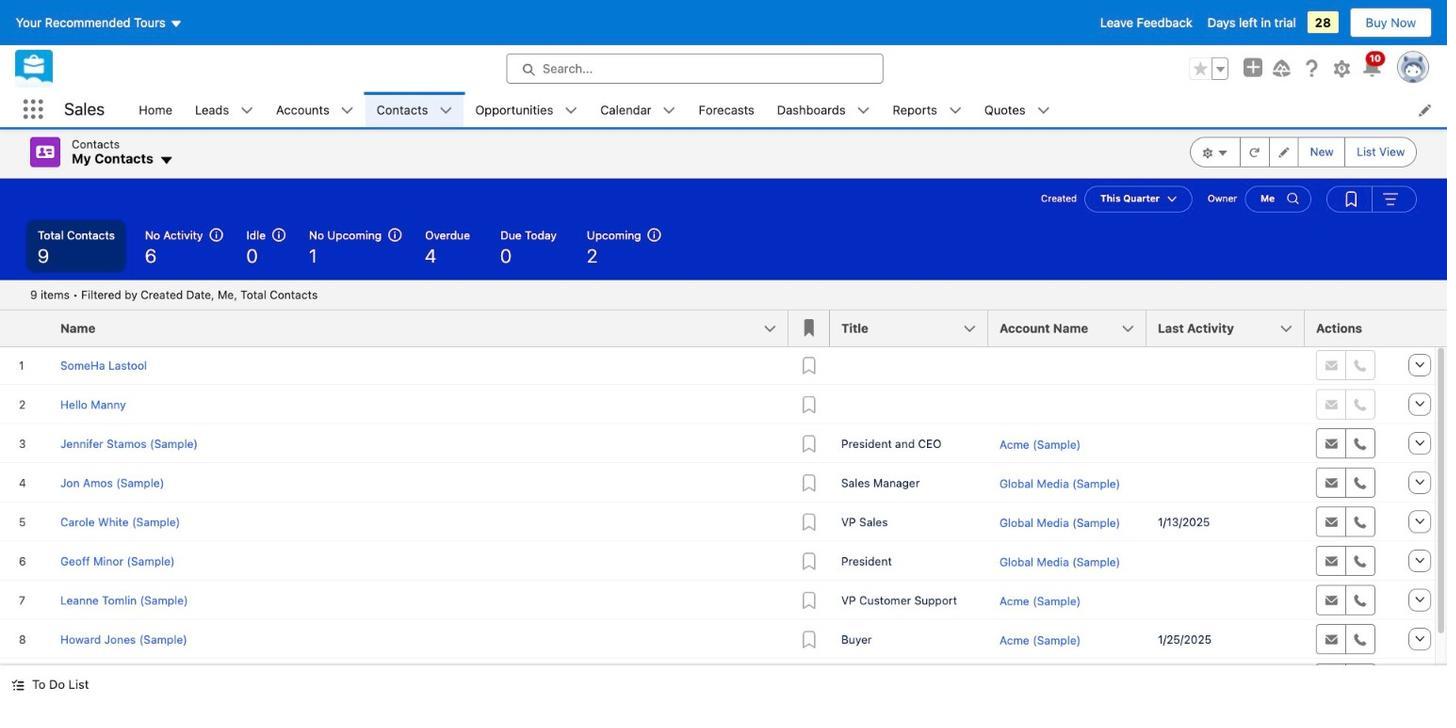 Task type: locate. For each thing, give the bounding box(es) containing it.
grid
[[0, 310, 1446, 700]]

text default image
[[857, 104, 870, 117], [949, 104, 962, 117], [159, 153, 174, 168], [11, 679, 24, 692]]

list
[[127, 92, 1447, 127]]

1 list item from the left
[[184, 92, 265, 127]]

cell
[[988, 346, 1147, 385], [830, 385, 988, 425], [988, 385, 1147, 425], [1147, 385, 1305, 425], [1147, 542, 1305, 581], [0, 660, 49, 699], [789, 660, 830, 699], [830, 660, 988, 699], [988, 660, 1147, 699]]

actions column header
[[1305, 310, 1399, 347]]

action column header
[[1399, 310, 1446, 347]]

row number column header
[[0, 310, 49, 347]]

status
[[30, 288, 318, 302]]

5 text default image from the left
[[663, 104, 676, 117]]

4 list item from the left
[[464, 92, 589, 127]]

key performance indicators group
[[0, 220, 1447, 280]]

group
[[1189, 57, 1229, 80], [1190, 137, 1417, 167], [1327, 186, 1417, 213]]

text default image
[[240, 104, 254, 117], [341, 104, 354, 117], [439, 104, 453, 117], [565, 104, 578, 117], [663, 104, 676, 117], [1037, 104, 1050, 117]]

2 list item from the left
[[265, 92, 365, 127]]

3 list item from the left
[[365, 92, 464, 127]]

name column header
[[49, 310, 800, 347]]

account name column header
[[988, 310, 1158, 347]]

important column header
[[789, 310, 830, 347]]

list item
[[184, 92, 265, 127], [265, 92, 365, 127], [365, 92, 464, 127], [464, 92, 589, 127], [589, 92, 687, 127], [766, 92, 881, 127], [881, 92, 973, 127], [973, 92, 1061, 127]]

5 list item from the left
[[589, 92, 687, 127]]



Task type: describe. For each thing, give the bounding box(es) containing it.
last activity column header
[[1147, 310, 1316, 347]]

8 list item from the left
[[973, 92, 1061, 127]]

1 vertical spatial group
[[1190, 137, 1417, 167]]

2 text default image from the left
[[341, 104, 354, 117]]

0 vertical spatial group
[[1189, 57, 1229, 80]]

action image
[[1399, 310, 1446, 346]]

row number image
[[0, 310, 49, 346]]

6 list item from the left
[[766, 92, 881, 127]]

3 text default image from the left
[[439, 104, 453, 117]]

1 text default image from the left
[[240, 104, 254, 117]]

7 list item from the left
[[881, 92, 973, 127]]

6 text default image from the left
[[1037, 104, 1050, 117]]

2 vertical spatial group
[[1327, 186, 1417, 213]]

title column header
[[830, 310, 1000, 347]]

4 text default image from the left
[[565, 104, 578, 117]]



